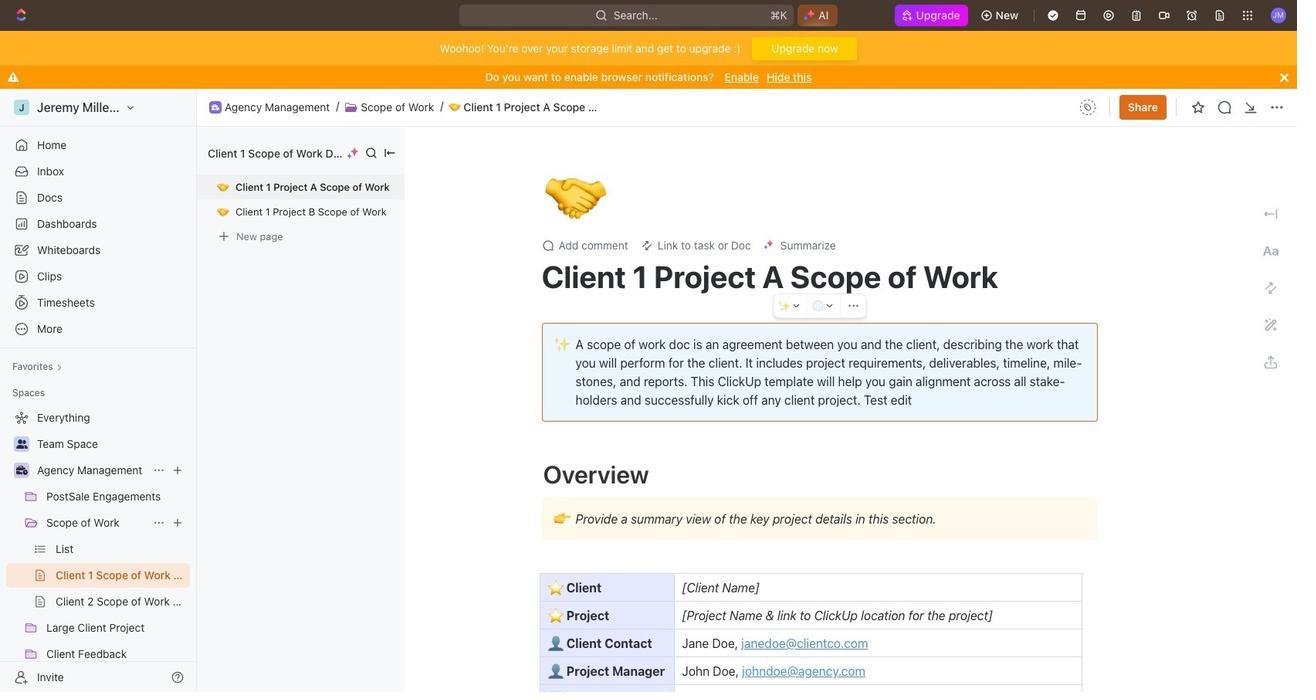 Task type: locate. For each thing, give the bounding box(es) containing it.
tree inside the sidebar navigation
[[6, 405, 190, 692]]

business time image
[[212, 104, 219, 110], [16, 466, 27, 475]]

0 vertical spatial business time image
[[212, 104, 219, 110]]

jeremy miller's workspace, , element
[[14, 100, 29, 115]]

1 vertical spatial business time image
[[16, 466, 27, 475]]

sidebar navigation
[[0, 89, 200, 692]]

0 horizontal spatial business time image
[[16, 466, 27, 475]]

user group image
[[16, 439, 27, 449]]

tree
[[6, 405, 190, 692]]



Task type: describe. For each thing, give the bounding box(es) containing it.
1 horizontal spatial business time image
[[212, 104, 219, 110]]

business time image inside the sidebar navigation
[[16, 466, 27, 475]]

dropdown menu image
[[1076, 95, 1100, 120]]

blue image
[[812, 300, 823, 311]]



Task type: vqa. For each thing, say whether or not it's contained in the screenshot.
jeremy miller's workspace, , element
yes



